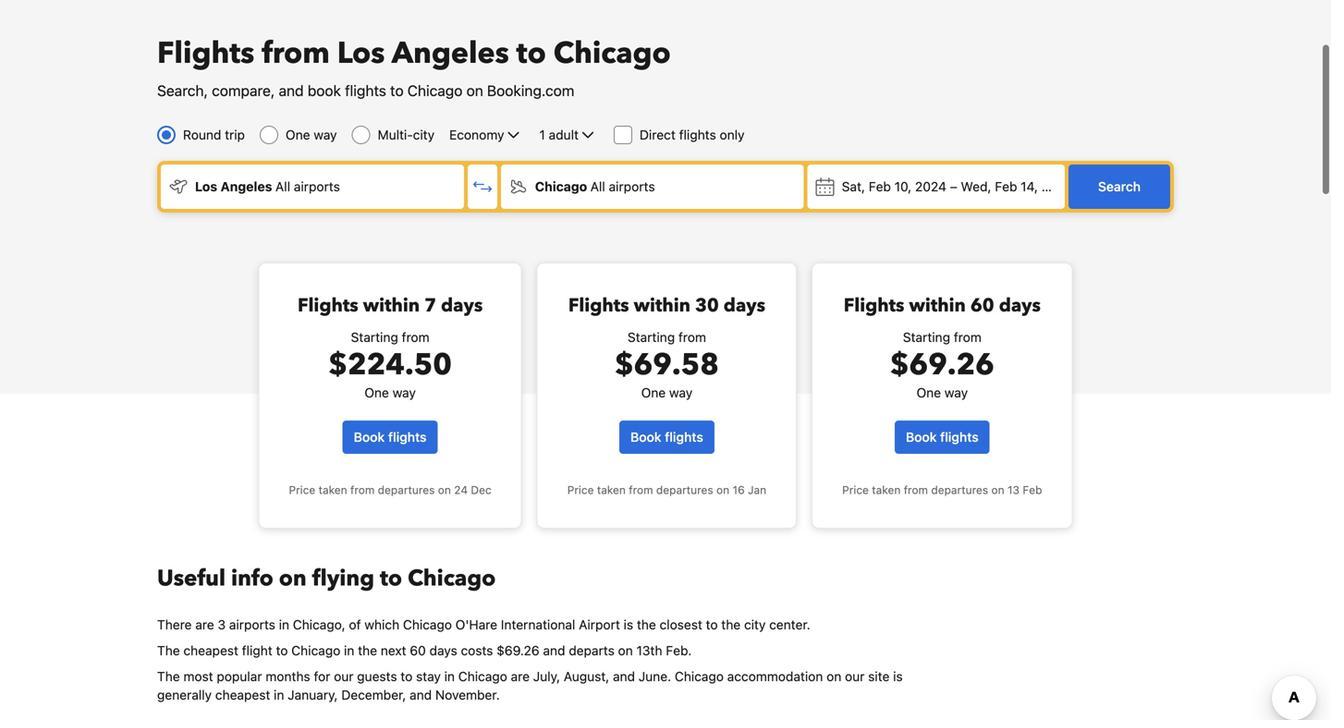 Task type: vqa. For each thing, say whether or not it's contained in the screenshot.
16 MAY 2024 checkbox
no



Task type: locate. For each thing, give the bounding box(es) containing it.
2 horizontal spatial book flights
[[906, 429, 979, 445]]

o'hare
[[456, 617, 497, 632]]

all
[[276, 179, 290, 194], [591, 179, 605, 194]]

flights for $224.50
[[388, 429, 427, 445]]

departures left 24
[[378, 484, 435, 497]]

book flights link up price taken from departures on 16 jan on the bottom
[[620, 421, 715, 454]]

cheapest down popular
[[215, 687, 270, 703]]

the left next on the left of the page
[[358, 643, 377, 658]]

and left book
[[279, 82, 304, 99]]

book flights up 'price taken from departures on 24 dec'
[[354, 429, 427, 445]]

2 horizontal spatial book flights link
[[895, 421, 990, 454]]

$69.26 down the international
[[497, 643, 540, 658]]

stay
[[416, 669, 441, 684]]

flights left only
[[679, 127, 716, 142]]

2 horizontal spatial starting
[[903, 330, 951, 345]]

book flights for $69.26
[[906, 429, 979, 445]]

2 our from the left
[[845, 669, 865, 684]]

round
[[183, 127, 221, 142]]

0 horizontal spatial book flights link
[[343, 421, 438, 454]]

1 horizontal spatial $69.26
[[890, 345, 995, 385]]

0 horizontal spatial the
[[358, 643, 377, 658]]

3 book flights from the left
[[906, 429, 979, 445]]

chicago down feb.
[[675, 669, 724, 684]]

los angeles all airports
[[195, 179, 340, 194]]

chicago down chicago,
[[291, 643, 341, 658]]

1 horizontal spatial city
[[744, 617, 766, 632]]

1 horizontal spatial angeles
[[392, 33, 509, 74]]

2 price from the left
[[567, 484, 594, 497]]

10,
[[895, 179, 912, 194]]

from inside "starting from $69.58 one way"
[[679, 330, 706, 345]]

0 horizontal spatial all
[[276, 179, 290, 194]]

starting down 'flights within 7 days' at the top
[[351, 330, 398, 345]]

1 horizontal spatial our
[[845, 669, 865, 684]]

2 starting from the left
[[628, 330, 675, 345]]

book flights up price taken from departures on 16 jan on the bottom
[[631, 429, 704, 445]]

book flights link for $69.58
[[620, 421, 715, 454]]

flights up price taken from departures on 16 jan on the bottom
[[665, 429, 704, 445]]

book
[[308, 82, 341, 99]]

0 horizontal spatial price
[[289, 484, 316, 497]]

los up book
[[337, 33, 385, 74]]

0 horizontal spatial los
[[195, 179, 217, 194]]

the
[[637, 617, 656, 632], [722, 617, 741, 632], [358, 643, 377, 658]]

1 book from the left
[[354, 429, 385, 445]]

starting inside starting from $224.50 one way
[[351, 330, 398, 345]]

from
[[262, 33, 330, 74], [402, 330, 430, 345], [679, 330, 706, 345], [954, 330, 982, 345], [350, 484, 375, 497], [629, 484, 653, 497], [904, 484, 928, 497]]

0 vertical spatial angeles
[[392, 33, 509, 74]]

$69.26 down the flights within 60 days
[[890, 345, 995, 385]]

on left 24
[[438, 484, 451, 497]]

which
[[365, 617, 400, 632]]

to
[[517, 33, 546, 74], [390, 82, 404, 99], [380, 564, 402, 594], [706, 617, 718, 632], [276, 643, 288, 658], [401, 669, 413, 684]]

2 2024 from the left
[[1042, 179, 1073, 194]]

1 the from the top
[[157, 643, 180, 658]]

1 vertical spatial 60
[[410, 643, 426, 658]]

angeles down trip
[[221, 179, 272, 194]]

book up price taken from departures on 16 jan on the bottom
[[631, 429, 662, 445]]

1 horizontal spatial all
[[591, 179, 605, 194]]

angeles
[[392, 33, 509, 74], [221, 179, 272, 194]]

on left 16
[[717, 484, 730, 497]]

0 horizontal spatial book flights
[[354, 429, 427, 445]]

los
[[337, 33, 385, 74], [195, 179, 217, 194]]

price
[[289, 484, 316, 497], [567, 484, 594, 497], [842, 484, 869, 497]]

1 price from the left
[[289, 484, 316, 497]]

0 horizontal spatial book
[[354, 429, 385, 445]]

within for $224.50
[[363, 293, 420, 319]]

flights from los angeles to chicago search, compare, and book flights to chicago on booking.com
[[157, 33, 671, 99]]

trip
[[225, 127, 245, 142]]

book up price taken from departures on 13 feb
[[906, 429, 937, 445]]

2 horizontal spatial price
[[842, 484, 869, 497]]

1 our from the left
[[334, 669, 354, 684]]

flights for los
[[157, 33, 255, 74]]

way inside starting from $69.26 one way
[[945, 385, 968, 400]]

taken
[[319, 484, 347, 497], [597, 484, 626, 497], [872, 484, 901, 497]]

0 vertical spatial los
[[337, 33, 385, 74]]

one
[[286, 127, 310, 142], [365, 385, 389, 400], [641, 385, 666, 400], [917, 385, 941, 400]]

0 horizontal spatial is
[[624, 617, 633, 632]]

the
[[157, 643, 180, 658], [157, 669, 180, 684]]

starting from $69.58 one way
[[615, 330, 719, 400]]

chicago up november.
[[458, 669, 507, 684]]

feb
[[869, 179, 891, 194], [995, 179, 1018, 194], [1023, 484, 1043, 497]]

cheapest down 3 at the bottom left of the page
[[183, 643, 238, 658]]

within left 30
[[634, 293, 691, 319]]

0 horizontal spatial airports
[[229, 617, 275, 632]]

1 horizontal spatial 2024
[[1042, 179, 1073, 194]]

chicago all airports
[[535, 179, 655, 194]]

days
[[441, 293, 483, 319], [724, 293, 766, 319], [999, 293, 1041, 319], [430, 643, 457, 658]]

0 horizontal spatial $69.26
[[497, 643, 540, 658]]

1 starting from the left
[[351, 330, 398, 345]]

is
[[624, 617, 633, 632], [893, 669, 903, 684]]

0 vertical spatial city
[[413, 127, 435, 142]]

1 vertical spatial cheapest
[[215, 687, 270, 703]]

$224.50
[[329, 345, 452, 385]]

flights for 7
[[298, 293, 359, 319]]

2024
[[915, 179, 947, 194], [1042, 179, 1073, 194]]

the down there
[[157, 643, 180, 658]]

way down flights within 30 days
[[669, 385, 693, 400]]

los down round
[[195, 179, 217, 194]]

our
[[334, 669, 354, 684], [845, 669, 865, 684]]

0 horizontal spatial departures
[[378, 484, 435, 497]]

0 horizontal spatial our
[[334, 669, 354, 684]]

flights
[[345, 82, 386, 99], [679, 127, 716, 142], [388, 429, 427, 445], [665, 429, 704, 445], [940, 429, 979, 445]]

way for $69.26
[[945, 385, 968, 400]]

3 price from the left
[[842, 484, 869, 497]]

2 horizontal spatial feb
[[1023, 484, 1043, 497]]

3 book from the left
[[906, 429, 937, 445]]

1 horizontal spatial feb
[[995, 179, 1018, 194]]

price for $69.58
[[567, 484, 594, 497]]

chicago
[[554, 33, 671, 74], [408, 82, 463, 99], [535, 179, 587, 194], [408, 564, 496, 594], [403, 617, 452, 632], [291, 643, 341, 658], [458, 669, 507, 684], [675, 669, 724, 684]]

2 all from the left
[[591, 179, 605, 194]]

search button
[[1069, 165, 1171, 209]]

from inside flights from los angeles to chicago search, compare, and book flights to chicago on booking.com
[[262, 33, 330, 74]]

book up 'price taken from departures on 24 dec'
[[354, 429, 385, 445]]

1 horizontal spatial within
[[634, 293, 691, 319]]

one down the flights within 60 days
[[917, 385, 941, 400]]

0 horizontal spatial within
[[363, 293, 420, 319]]

departures
[[378, 484, 435, 497], [656, 484, 714, 497], [931, 484, 989, 497]]

0 horizontal spatial taken
[[319, 484, 347, 497]]

guests
[[357, 669, 397, 684]]

2 horizontal spatial departures
[[931, 484, 989, 497]]

2 horizontal spatial taken
[[872, 484, 901, 497]]

is right site
[[893, 669, 903, 684]]

book flights link up 'price taken from departures on 24 dec'
[[343, 421, 438, 454]]

feb left 10,
[[869, 179, 891, 194]]

january,
[[288, 687, 338, 703]]

60
[[971, 293, 995, 319], [410, 643, 426, 658]]

to up multi-
[[390, 82, 404, 99]]

starting inside starting from $69.26 one way
[[903, 330, 951, 345]]

2 horizontal spatial within
[[909, 293, 966, 319]]

flights up "$224.50"
[[298, 293, 359, 319]]

way inside "starting from $69.58 one way"
[[669, 385, 693, 400]]

1 taken from the left
[[319, 484, 347, 497]]

airports down one way
[[294, 179, 340, 194]]

one down flights within 30 days
[[641, 385, 666, 400]]

1 horizontal spatial airports
[[294, 179, 340, 194]]

our right for on the bottom of the page
[[334, 669, 354, 684]]

30
[[695, 293, 719, 319]]

way
[[314, 127, 337, 142], [393, 385, 416, 400], [669, 385, 693, 400], [945, 385, 968, 400]]

and
[[279, 82, 304, 99], [543, 643, 565, 658], [613, 669, 635, 684], [410, 687, 432, 703]]

to left stay
[[401, 669, 413, 684]]

one down book
[[286, 127, 310, 142]]

and inside chicago accommodation on our site is generally cheapest in january, december, and november.
[[410, 687, 432, 703]]

all down one way
[[276, 179, 290, 194]]

way for $224.50
[[393, 385, 416, 400]]

taken for $69.26
[[872, 484, 901, 497]]

one inside starting from $224.50 one way
[[365, 385, 389, 400]]

adult
[[549, 127, 579, 142]]

flights up starting from $69.26 one way
[[844, 293, 905, 319]]

24
[[454, 484, 468, 497]]

one down 'flights within 7 days' at the top
[[365, 385, 389, 400]]

0 horizontal spatial are
[[195, 617, 214, 632]]

on left 13th
[[618, 643, 633, 658]]

departures for $224.50
[[378, 484, 435, 497]]

feb for departures
[[1023, 484, 1043, 497]]

airports up flight
[[229, 617, 275, 632]]

1 vertical spatial the
[[157, 669, 180, 684]]

1 vertical spatial city
[[744, 617, 766, 632]]

2 horizontal spatial book
[[906, 429, 937, 445]]

our left site
[[845, 669, 865, 684]]

0 horizontal spatial 2024
[[915, 179, 947, 194]]

2024 right '14,'
[[1042, 179, 1073, 194]]

chicago inside chicago accommodation on our site is generally cheapest in january, december, and november.
[[675, 669, 724, 684]]

departs
[[569, 643, 615, 658]]

are left july,
[[511, 669, 530, 684]]

on up economy
[[467, 82, 483, 99]]

popular
[[217, 669, 262, 684]]

city left economy
[[413, 127, 435, 142]]

airports
[[294, 179, 340, 194], [609, 179, 655, 194], [229, 617, 275, 632]]

one for $69.58
[[641, 385, 666, 400]]

1
[[540, 127, 545, 142]]

1 book flights from the left
[[354, 429, 427, 445]]

0 vertical spatial is
[[624, 617, 633, 632]]

and down the most popular months for our guests to stay in chicago are july, august, and june.
[[410, 687, 432, 703]]

starting down flights within 30 days
[[628, 330, 675, 345]]

direct flights only
[[640, 127, 745, 142]]

way inside starting from $224.50 one way
[[393, 385, 416, 400]]

the right closest
[[722, 617, 741, 632]]

feb left '14,'
[[995, 179, 1018, 194]]

price taken from departures on 24 dec
[[289, 484, 492, 497]]

book flights up price taken from departures on 13 feb
[[906, 429, 979, 445]]

flights within 30 days
[[568, 293, 766, 319]]

days for $224.50
[[441, 293, 483, 319]]

one inside "starting from $69.58 one way"
[[641, 385, 666, 400]]

book flights link up price taken from departures on 13 feb
[[895, 421, 990, 454]]

1 vertical spatial angeles
[[221, 179, 272, 194]]

flights up $69.58
[[568, 293, 629, 319]]

is inside chicago accommodation on our site is generally cheapest in january, december, and november.
[[893, 669, 903, 684]]

2 departures from the left
[[656, 484, 714, 497]]

2 the from the top
[[157, 669, 180, 684]]

to right closest
[[706, 617, 718, 632]]

to up which
[[380, 564, 402, 594]]

feb right 13
[[1023, 484, 1043, 497]]

airports down direct
[[609, 179, 655, 194]]

chicago up multi-city
[[408, 82, 463, 99]]

book flights for $224.50
[[354, 429, 427, 445]]

2 horizontal spatial airports
[[609, 179, 655, 194]]

info
[[231, 564, 273, 594]]

the up 13th
[[637, 617, 656, 632]]

book for $69.58
[[631, 429, 662, 445]]

starting inside "starting from $69.58 one way"
[[628, 330, 675, 345]]

1 departures from the left
[[378, 484, 435, 497]]

book for $224.50
[[354, 429, 385, 445]]

2 book flights link from the left
[[620, 421, 715, 454]]

flights up price taken from departures on 13 feb
[[940, 429, 979, 445]]

1 horizontal spatial is
[[893, 669, 903, 684]]

0 vertical spatial are
[[195, 617, 214, 632]]

1 horizontal spatial 60
[[971, 293, 995, 319]]

flights right book
[[345, 82, 386, 99]]

one for $69.26
[[917, 385, 941, 400]]

3 taken from the left
[[872, 484, 901, 497]]

2024 left –
[[915, 179, 947, 194]]

starting for $224.50
[[351, 330, 398, 345]]

1 horizontal spatial los
[[337, 33, 385, 74]]

60 right next on the left of the page
[[410, 643, 426, 658]]

1 horizontal spatial departures
[[656, 484, 714, 497]]

3 departures from the left
[[931, 484, 989, 497]]

site
[[868, 669, 890, 684]]

on left 13
[[992, 484, 1005, 497]]

are
[[195, 617, 214, 632], [511, 669, 530, 684]]

0 vertical spatial the
[[157, 643, 180, 658]]

book flights link
[[343, 421, 438, 454], [620, 421, 715, 454], [895, 421, 990, 454]]

on right "info"
[[279, 564, 307, 594]]

way down the flights within 60 days
[[945, 385, 968, 400]]

book flights link for $224.50
[[343, 421, 438, 454]]

the for the cheapest flight to chicago in the next 60 days costs $69.26 and departs on 13th feb.
[[157, 643, 180, 658]]

0 vertical spatial 60
[[971, 293, 995, 319]]

is right airport
[[624, 617, 633, 632]]

1 horizontal spatial book flights link
[[620, 421, 715, 454]]

1 vertical spatial are
[[511, 669, 530, 684]]

60 up starting from $69.26 one way
[[971, 293, 995, 319]]

3 book flights link from the left
[[895, 421, 990, 454]]

2 within from the left
[[634, 293, 691, 319]]

14,
[[1021, 179, 1038, 194]]

the up generally
[[157, 669, 180, 684]]

on left site
[[827, 669, 842, 684]]

2 book flights from the left
[[631, 429, 704, 445]]

3 within from the left
[[909, 293, 966, 319]]

all down 1 adult dropdown button
[[591, 179, 605, 194]]

1 horizontal spatial taken
[[597, 484, 626, 497]]

and inside flights from los angeles to chicago search, compare, and book flights to chicago on booking.com
[[279, 82, 304, 99]]

0 horizontal spatial angeles
[[221, 179, 272, 194]]

flights within 7 days
[[298, 293, 483, 319]]

in down months
[[274, 687, 284, 703]]

book
[[354, 429, 385, 445], [631, 429, 662, 445], [906, 429, 937, 445]]

1 horizontal spatial book
[[631, 429, 662, 445]]

1 book flights link from the left
[[343, 421, 438, 454]]

are left 3 at the bottom left of the page
[[195, 617, 214, 632]]

2 book from the left
[[631, 429, 662, 445]]

angeles inside flights from los angeles to chicago search, compare, and book flights to chicago on booking.com
[[392, 33, 509, 74]]

price for $224.50
[[289, 484, 316, 497]]

1 within from the left
[[363, 293, 420, 319]]

cheapest
[[183, 643, 238, 658], [215, 687, 270, 703]]

1 vertical spatial is
[[893, 669, 903, 684]]

departures left 13
[[931, 484, 989, 497]]

city
[[413, 127, 435, 142], [744, 617, 766, 632]]

2 horizontal spatial the
[[722, 617, 741, 632]]

0 horizontal spatial starting
[[351, 330, 398, 345]]

june.
[[639, 669, 671, 684]]

1 horizontal spatial starting
[[628, 330, 675, 345]]

2 taken from the left
[[597, 484, 626, 497]]

flights for 30
[[568, 293, 629, 319]]

1 horizontal spatial book flights
[[631, 429, 704, 445]]

airports for there are 3 airports in chicago, of which chicago o'hare international airport is the closest to the city center.
[[229, 617, 275, 632]]

within up starting from $69.26 one way
[[909, 293, 966, 319]]

wed,
[[961, 179, 992, 194]]

flights inside flights from los angeles to chicago search, compare, and book flights to chicago on booking.com
[[157, 33, 255, 74]]

within
[[363, 293, 420, 319], [634, 293, 691, 319], [909, 293, 966, 319]]

compare,
[[212, 82, 275, 99]]

1 horizontal spatial price
[[567, 484, 594, 497]]

way down 'flights within 7 days' at the top
[[393, 385, 416, 400]]

departures left 16
[[656, 484, 714, 497]]

flights up search,
[[157, 33, 255, 74]]

within left 7
[[363, 293, 420, 319]]

1 horizontal spatial are
[[511, 669, 530, 684]]

months
[[266, 669, 310, 684]]

city left center.
[[744, 617, 766, 632]]

days for $69.58
[[724, 293, 766, 319]]

taken for $224.50
[[319, 484, 347, 497]]

starting down the flights within 60 days
[[903, 330, 951, 345]]

3 starting from the left
[[903, 330, 951, 345]]

multi-
[[378, 127, 413, 142]]

flights
[[157, 33, 255, 74], [298, 293, 359, 319], [568, 293, 629, 319], [844, 293, 905, 319]]

one way
[[286, 127, 337, 142]]

angeles up economy
[[392, 33, 509, 74]]

one inside starting from $69.26 one way
[[917, 385, 941, 400]]

flight
[[242, 643, 273, 658]]

accommodation
[[727, 669, 823, 684]]

flights up 'price taken from departures on 24 dec'
[[388, 429, 427, 445]]



Task type: describe. For each thing, give the bounding box(es) containing it.
chicago accommodation on our site is generally cheapest in january, december, and november.
[[157, 669, 903, 703]]

departures for $69.58
[[656, 484, 714, 497]]

on inside chicago accommodation on our site is generally cheapest in january, december, and november.
[[827, 669, 842, 684]]

chicago up booking.com
[[554, 33, 671, 74]]

0 horizontal spatial feb
[[869, 179, 891, 194]]

flights inside flights from los angeles to chicago search, compare, and book flights to chicago on booking.com
[[345, 82, 386, 99]]

way down book
[[314, 127, 337, 142]]

within for $69.58
[[634, 293, 691, 319]]

flights for $69.26
[[940, 429, 979, 445]]

costs
[[461, 643, 493, 658]]

next
[[381, 643, 406, 658]]

1 vertical spatial $69.26
[[497, 643, 540, 658]]

economy
[[449, 127, 504, 142]]

booking.com
[[487, 82, 575, 99]]

7
[[424, 293, 436, 319]]

within for $69.26
[[909, 293, 966, 319]]

flights for 60
[[844, 293, 905, 319]]

0 horizontal spatial 60
[[410, 643, 426, 658]]

of
[[349, 617, 361, 632]]

sat, feb 10, 2024 – wed, feb 14, 2024 button
[[808, 165, 1073, 209]]

there are 3 airports in chicago, of which chicago o'hare international airport is the closest to the city center.
[[157, 617, 811, 632]]

$69.58
[[615, 345, 719, 385]]

useful
[[157, 564, 226, 594]]

multi-city
[[378, 127, 435, 142]]

los inside flights from los angeles to chicago search, compare, and book flights to chicago on booking.com
[[337, 33, 385, 74]]

round trip
[[183, 127, 245, 142]]

chicago down 1 adult at the left top of the page
[[535, 179, 587, 194]]

days for $69.26
[[999, 293, 1041, 319]]

useful info on flying to chicago
[[157, 564, 496, 594]]

and left june.
[[613, 669, 635, 684]]

departures for $69.26
[[931, 484, 989, 497]]

0 vertical spatial $69.26
[[890, 345, 995, 385]]

the for the most popular months for our guests to stay in chicago are july, august, and june.
[[157, 669, 180, 684]]

our inside chicago accommodation on our site is generally cheapest in january, december, and november.
[[845, 669, 865, 684]]

13th
[[637, 643, 663, 658]]

starting for $69.26
[[903, 330, 951, 345]]

for
[[314, 669, 330, 684]]

and up july,
[[543, 643, 565, 658]]

13
[[1008, 484, 1020, 497]]

from inside starting from $224.50 one way
[[402, 330, 430, 345]]

book flights for $69.58
[[631, 429, 704, 445]]

16
[[733, 484, 745, 497]]

chicago up "the cheapest flight to chicago in the next 60 days costs $69.26 and departs on 13th feb."
[[403, 617, 452, 632]]

jan
[[748, 484, 767, 497]]

book for $69.26
[[906, 429, 937, 445]]

on inside flights from los angeles to chicago search, compare, and book flights to chicago on booking.com
[[467, 82, 483, 99]]

price for $69.26
[[842, 484, 869, 497]]

only
[[720, 127, 745, 142]]

flights for $69.58
[[665, 429, 704, 445]]

3
[[218, 617, 226, 632]]

flying
[[312, 564, 374, 594]]

most
[[183, 669, 213, 684]]

taken for $69.58
[[597, 484, 626, 497]]

–
[[950, 179, 958, 194]]

chicago up o'hare
[[408, 564, 496, 594]]

center.
[[769, 617, 811, 632]]

in inside chicago accommodation on our site is generally cheapest in january, december, and november.
[[274, 687, 284, 703]]

december,
[[341, 687, 406, 703]]

to right flight
[[276, 643, 288, 658]]

search,
[[157, 82, 208, 99]]

one for $224.50
[[365, 385, 389, 400]]

dec
[[471, 484, 492, 497]]

in right stay
[[444, 669, 455, 684]]

airports for los angeles all airports
[[294, 179, 340, 194]]

in left chicago,
[[279, 617, 289, 632]]

november.
[[435, 687, 500, 703]]

to up booking.com
[[517, 33, 546, 74]]

way for $69.58
[[669, 385, 693, 400]]

price taken from departures on 13 feb
[[842, 484, 1043, 497]]

direct
[[640, 127, 676, 142]]

cheapest inside chicago accommodation on our site is generally cheapest in january, december, and november.
[[215, 687, 270, 703]]

1 horizontal spatial the
[[637, 617, 656, 632]]

starting from $69.26 one way
[[890, 330, 995, 400]]

book flights link for $69.26
[[895, 421, 990, 454]]

1 adult button
[[538, 124, 599, 146]]

airport
[[579, 617, 620, 632]]

0 vertical spatial cheapest
[[183, 643, 238, 658]]

starting for $69.58
[[628, 330, 675, 345]]

starting from $224.50 one way
[[329, 330, 452, 400]]

generally
[[157, 687, 212, 703]]

from inside starting from $69.26 one way
[[954, 330, 982, 345]]

feb for 2024
[[995, 179, 1018, 194]]

feb.
[[666, 643, 692, 658]]

august,
[[564, 669, 610, 684]]

there
[[157, 617, 192, 632]]

1 adult
[[540, 127, 579, 142]]

sat,
[[842, 179, 865, 194]]

chicago,
[[293, 617, 346, 632]]

1 all from the left
[[276, 179, 290, 194]]

1 2024 from the left
[[915, 179, 947, 194]]

international
[[501, 617, 575, 632]]

search
[[1098, 179, 1141, 194]]

july,
[[533, 669, 560, 684]]

the most popular months for our guests to stay in chicago are july, august, and june.
[[157, 669, 671, 684]]

0 horizontal spatial city
[[413, 127, 435, 142]]

sat, feb 10, 2024 – wed, feb 14, 2024
[[842, 179, 1073, 194]]

flights within 60 days
[[844, 293, 1041, 319]]

in down of
[[344, 643, 355, 658]]

price taken from departures on 16 jan
[[567, 484, 767, 497]]

1 vertical spatial los
[[195, 179, 217, 194]]

closest
[[660, 617, 703, 632]]

the cheapest flight to chicago in the next 60 days costs $69.26 and departs on 13th feb.
[[157, 643, 692, 658]]



